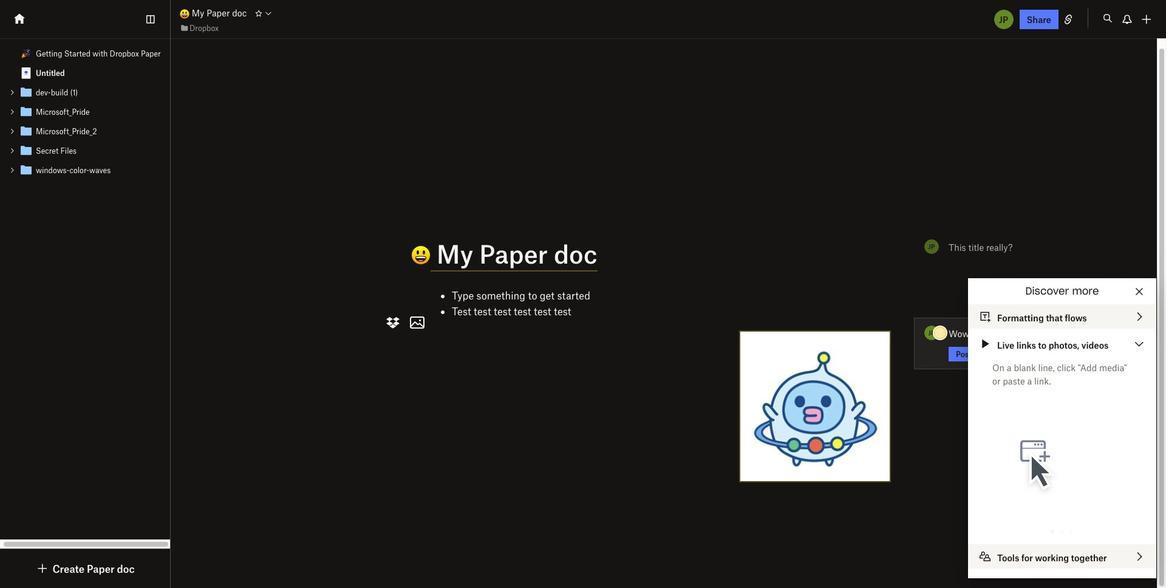 Task type: vqa. For each thing, say whether or not it's contained in the screenshot.
the Desktop app on the bottom
no



Task type: describe. For each thing, give the bounding box(es) containing it.
my paper doc link
[[180, 6, 247, 20]]

color-
[[70, 165, 89, 175]]

create paper doc button
[[35, 561, 135, 576]]

build
[[51, 87, 68, 97]]

test
[[452, 305, 471, 317]]

look
[[972, 328, 989, 339]]

1 for jp 1
[[939, 329, 942, 337]]

paper inside / contents "list"
[[141, 49, 161, 58]]

add dropbox files image
[[383, 313, 403, 332]]

Comment Entry text field
[[949, 327, 1126, 340]]

discover
[[1026, 286, 1069, 296]]

line,
[[1039, 362, 1055, 373]]

template content image for microsoft_pride
[[19, 104, 33, 119]]

windows-
[[36, 165, 70, 175]]

something
[[477, 289, 526, 301]]

cancel
[[987, 349, 1011, 358]]

paper inside popup button
[[87, 563, 115, 575]]

formatting that flows button
[[968, 304, 1157, 329]]

doc inside heading
[[554, 238, 598, 269]]

or
[[993, 375, 1001, 386]]

ago
[[1085, 563, 1100, 574]]

get
[[540, 289, 555, 301]]

formatting
[[997, 312, 1044, 323]]

0 vertical spatial dropbox
[[190, 23, 219, 33]]

expand folder image for microsoft_pride_2
[[8, 127, 16, 135]]

dev-build (1) link
[[0, 83, 170, 102]]

getting started with dropbox paper
[[36, 49, 161, 58]]

cancel button
[[987, 347, 1011, 360]]

click
[[1057, 362, 1076, 373]]

3 test from the left
[[514, 305, 531, 317]]

template content image for windows-color-waves
[[19, 163, 33, 177]]

type something to get started test test test test test test
[[452, 289, 590, 317]]

started
[[557, 289, 590, 301]]

expand folder image for dev-build (1)
[[8, 88, 16, 97]]

untitled link
[[0, 63, 170, 83]]

1 test from the left
[[474, 305, 491, 317]]

share
[[1027, 14, 1052, 25]]

wow look at wawatachi's hat
[[949, 328, 1066, 339]]

tools for working together link
[[968, 544, 1157, 569]]

wow
[[949, 328, 970, 339]]

dig image
[[35, 561, 50, 576]]

videos
[[1082, 340, 1109, 351]]

to for get
[[528, 289, 537, 301]]

updated
[[1011, 563, 1045, 574]]

expand folder image for secret files
[[8, 146, 16, 155]]

create paper doc
[[52, 563, 135, 575]]

jp inside button
[[999, 14, 1009, 25]]

remove annotation image
[[1090, 342, 1109, 362]]

paste
[[1003, 375, 1025, 386]]

0 horizontal spatial a
[[1007, 362, 1012, 373]]

formatting that flows
[[997, 312, 1087, 323]]

tools for working together button
[[968, 544, 1157, 569]]

1 inside annotation 1 element
[[824, 353, 827, 361]]

title
[[969, 242, 984, 253]]

1 horizontal spatial my paper doc
[[431, 238, 598, 269]]

dropbox inside / contents "list"
[[110, 49, 139, 58]]

1 horizontal spatial a
[[1028, 375, 1032, 386]]

jp 1
[[929, 329, 942, 337]]

jp inside jp 1
[[929, 329, 935, 337]]

windows-color-waves link
[[0, 160, 170, 180]]

secret files link
[[0, 141, 170, 160]]

0 horizontal spatial my paper doc
[[190, 8, 247, 18]]

template content image for dev-build (1)
[[19, 85, 33, 100]]

dropbox link
[[180, 22, 219, 34]]

1 for updated 1 second ago
[[1048, 563, 1051, 574]]

for
[[1022, 552, 1033, 563]]

microsoft_pride
[[36, 107, 90, 117]]

flows
[[1065, 312, 1087, 323]]

share button
[[1020, 9, 1059, 29]]



Task type: locate. For each thing, give the bounding box(es) containing it.
"add
[[1078, 362, 1097, 373]]

expand folder image inside the windows-color-waves link
[[8, 166, 16, 174]]

this title really?
[[949, 242, 1013, 253]]

😃
[[385, 240, 409, 271]]

updated 1 second ago
[[1011, 563, 1100, 574]]

1 vertical spatial to
[[1038, 340, 1047, 351]]

second
[[1054, 563, 1082, 574]]

2 vertical spatial jp
[[929, 329, 935, 337]]

doc inside popup button
[[117, 563, 135, 575]]

paper up dropbox link
[[207, 8, 230, 18]]

jp
[[999, 14, 1009, 25], [929, 242, 935, 250], [929, 329, 935, 337]]

template content image left secret
[[19, 143, 33, 158]]

0 vertical spatial to
[[528, 289, 537, 301]]

to left 'get'
[[528, 289, 537, 301]]

to inside type something to get started test test test test test test
[[528, 289, 537, 301]]

1 vertical spatial 1
[[824, 353, 827, 361]]

template content image inside untitled "link"
[[19, 66, 33, 80]]

3 template content image from the top
[[19, 163, 33, 177]]

heading containing my paper doc
[[385, 238, 890, 272]]

that
[[1046, 312, 1063, 323]]

2 horizontal spatial doc
[[554, 238, 598, 269]]

expand folder image inside microsoft_pride link
[[8, 108, 16, 116]]

template content image inside the windows-color-waves link
[[19, 163, 33, 177]]

create
[[52, 563, 85, 575]]

(1)
[[70, 87, 78, 97]]

my paper doc up something
[[431, 238, 598, 269]]

on
[[993, 362, 1005, 373]]

expand folder image left windows-
[[8, 166, 16, 174]]

waves
[[89, 165, 111, 175]]

tools
[[997, 552, 1020, 563]]

expand folder image left dev-
[[8, 88, 16, 97]]

2 vertical spatial expand folder image
[[8, 166, 16, 174]]

dropbox down my paper doc link
[[190, 23, 219, 33]]

doc up started
[[554, 238, 598, 269]]

2 test from the left
[[494, 305, 511, 317]]

microsoft_pride_2 link
[[0, 121, 170, 141]]

0 vertical spatial 1
[[939, 329, 942, 337]]

template content image for microsoft_pride_2
[[19, 124, 33, 139]]

1 vertical spatial template content image
[[19, 124, 33, 139]]

this
[[949, 242, 966, 253]]

paper up something
[[479, 238, 548, 269]]

link.
[[1035, 375, 1051, 386]]

1 vertical spatial a
[[1028, 375, 1032, 386]]

started
[[64, 49, 91, 58]]

0 horizontal spatial 1
[[824, 353, 827, 361]]

secret
[[36, 146, 58, 156]]

untitled
[[36, 68, 65, 78]]

live links to photos, videos
[[997, 340, 1109, 351]]

jp button
[[993, 8, 1015, 30]]

windows-color-waves
[[36, 165, 111, 175]]

annotation 1 element
[[816, 348, 835, 366]]

1 vertical spatial jp
[[929, 242, 935, 250]]

type
[[452, 289, 474, 301]]

links
[[1017, 340, 1036, 351]]

0 vertical spatial template content image
[[19, 85, 33, 100]]

my
[[192, 8, 204, 18], [437, 238, 473, 269]]

to inside live links to photos, videos popup button
[[1038, 340, 1047, 351]]

dropbox right with
[[110, 49, 139, 58]]

template content image left microsoft_pride
[[19, 104, 33, 119]]

jp left "share" popup button
[[999, 14, 1009, 25]]

0 vertical spatial my paper doc
[[190, 8, 247, 18]]

expand folder image
[[8, 108, 16, 116], [8, 127, 16, 135]]

microsoft_pride link
[[0, 102, 170, 121]]

paper right with
[[141, 49, 161, 58]]

to right the links
[[1038, 340, 1047, 351]]

1 vertical spatial expand folder image
[[8, 146, 16, 155]]

template content image left microsoft_pride_2
[[19, 124, 33, 139]]

1 horizontal spatial doc
[[232, 8, 247, 18]]

together
[[1071, 552, 1107, 563]]

dropbox
[[190, 23, 219, 33], [110, 49, 139, 58]]

files
[[60, 146, 77, 156]]

doc right create
[[117, 563, 135, 575]]

blank
[[1014, 362, 1036, 373]]

my paper doc up dropbox link
[[190, 8, 247, 18]]

template content image inside microsoft_pride_2 link
[[19, 124, 33, 139]]

5 test from the left
[[554, 305, 571, 317]]

with
[[93, 49, 108, 58]]

0 vertical spatial expand folder image
[[8, 88, 16, 97]]

1 vertical spatial my
[[437, 238, 473, 269]]

2 vertical spatial template content image
[[19, 143, 33, 158]]

1 vertical spatial expand folder image
[[8, 127, 16, 135]]

/ contents list
[[0, 44, 170, 180]]

0 horizontal spatial my
[[192, 8, 204, 18]]

working
[[1035, 552, 1069, 563]]

0 vertical spatial template content image
[[19, 66, 33, 80]]

1 template content image from the top
[[19, 66, 33, 80]]

template content image down "party popper" 'image'
[[19, 66, 33, 80]]

expand folder image inside secret files link
[[8, 146, 16, 155]]

secret files
[[36, 146, 77, 156]]

2 horizontal spatial 1
[[1048, 563, 1051, 574]]

my right grinning face with big eyes icon
[[192, 8, 204, 18]]

live links to photos, videos link
[[968, 332, 1157, 356]]

2 expand folder image from the top
[[8, 127, 16, 135]]

1 horizontal spatial to
[[1038, 340, 1047, 351]]

hat
[[1053, 328, 1066, 339]]

dev-build (1)
[[36, 87, 78, 97]]

0 vertical spatial my
[[192, 8, 204, 18]]

1 vertical spatial dropbox
[[110, 49, 139, 58]]

3 template content image from the top
[[19, 143, 33, 158]]

1 horizontal spatial my
[[437, 238, 473, 269]]

grinning face with big eyes image
[[180, 9, 190, 19]]

user-uploaded image: wawatchi2.jpg image
[[741, 332, 890, 481]]

template content image
[[19, 85, 33, 100], [19, 124, 33, 139], [19, 143, 33, 158]]

photos,
[[1049, 340, 1080, 351]]

live links to photos, videos button
[[968, 332, 1157, 356]]

to
[[528, 289, 537, 301], [1038, 340, 1047, 351]]

0 vertical spatial doc
[[232, 8, 247, 18]]

1 vertical spatial my paper doc
[[431, 238, 598, 269]]

test
[[474, 305, 491, 317], [494, 305, 511, 317], [514, 305, 531, 317], [534, 305, 551, 317], [554, 305, 571, 317]]

4 test from the left
[[534, 305, 551, 317]]

getting started with dropbox paper link
[[0, 44, 170, 63]]

1 horizontal spatial dropbox
[[190, 23, 219, 33]]

microsoft_pride_2
[[36, 126, 97, 136]]

2 template content image from the top
[[19, 124, 33, 139]]

my paper doc
[[190, 8, 247, 18], [431, 238, 598, 269]]

jp left wow
[[929, 329, 935, 337]]

expand folder image
[[8, 88, 16, 97], [8, 146, 16, 155], [8, 166, 16, 174]]

1 horizontal spatial 1
[[939, 329, 942, 337]]

a
[[1007, 362, 1012, 373], [1028, 375, 1032, 386]]

heading
[[385, 238, 890, 272]]

2 vertical spatial template content image
[[19, 163, 33, 177]]

more
[[1072, 286, 1099, 296]]

template content image
[[19, 66, 33, 80], [19, 104, 33, 119], [19, 163, 33, 177]]

jp left the this
[[929, 242, 935, 250]]

media"
[[1100, 362, 1127, 373]]

2 vertical spatial 1
[[1048, 563, 1051, 574]]

really?
[[987, 242, 1013, 253]]

doc right grinning face with big eyes icon
[[232, 8, 247, 18]]

2 template content image from the top
[[19, 104, 33, 119]]

wawatachi's
[[1001, 328, 1050, 339]]

0 horizontal spatial doc
[[117, 563, 135, 575]]

at
[[991, 328, 999, 339]]

2 vertical spatial doc
[[117, 563, 135, 575]]

2 expand folder image from the top
[[8, 146, 16, 155]]

expand folder image left secret
[[8, 146, 16, 155]]

my up type
[[437, 238, 473, 269]]

1 vertical spatial template content image
[[19, 104, 33, 119]]

on a blank line, click "add media" or paste a link.
[[993, 362, 1127, 386]]

3 expand folder image from the top
[[8, 166, 16, 174]]

paper
[[207, 8, 230, 18], [141, 49, 161, 58], [479, 238, 548, 269], [87, 563, 115, 575]]

expand folder image left microsoft_pride
[[8, 108, 16, 116]]

0 vertical spatial jp
[[999, 14, 1009, 25]]

discover more
[[1026, 286, 1099, 296]]

formatting that flows link
[[968, 304, 1157, 329]]

0 horizontal spatial to
[[528, 289, 537, 301]]

expand folder image left microsoft_pride_2
[[8, 127, 16, 135]]

template content image for secret files
[[19, 143, 33, 158]]

expand folder image for microsoft_pride
[[8, 108, 16, 116]]

getting
[[36, 49, 62, 58]]

party popper image
[[21, 49, 31, 58]]

a right on
[[1007, 362, 1012, 373]]

0 horizontal spatial dropbox
[[110, 49, 139, 58]]

template content image left windows-
[[19, 163, 33, 177]]

expand folder image inside microsoft_pride_2 link
[[8, 127, 16, 135]]

to for photos,
[[1038, 340, 1047, 351]]

1 template content image from the top
[[19, 85, 33, 100]]

0 vertical spatial expand folder image
[[8, 108, 16, 116]]

dev-
[[36, 87, 51, 97]]

1 expand folder image from the top
[[8, 88, 16, 97]]

1
[[939, 329, 942, 337], [824, 353, 827, 361], [1048, 563, 1051, 574]]

live
[[997, 340, 1015, 351]]

template content image left dev-
[[19, 85, 33, 100]]

expand folder image inside dev-build (1) 'link'
[[8, 88, 16, 97]]

a left link.
[[1028, 375, 1032, 386]]

tools for working together
[[997, 552, 1107, 563]]

paper right create
[[87, 563, 115, 575]]

1 expand folder image from the top
[[8, 108, 16, 116]]

doc
[[232, 8, 247, 18], [554, 238, 598, 269], [117, 563, 135, 575]]

0 vertical spatial a
[[1007, 362, 1012, 373]]

expand folder image for windows-color-waves
[[8, 166, 16, 174]]

1 vertical spatial doc
[[554, 238, 598, 269]]



